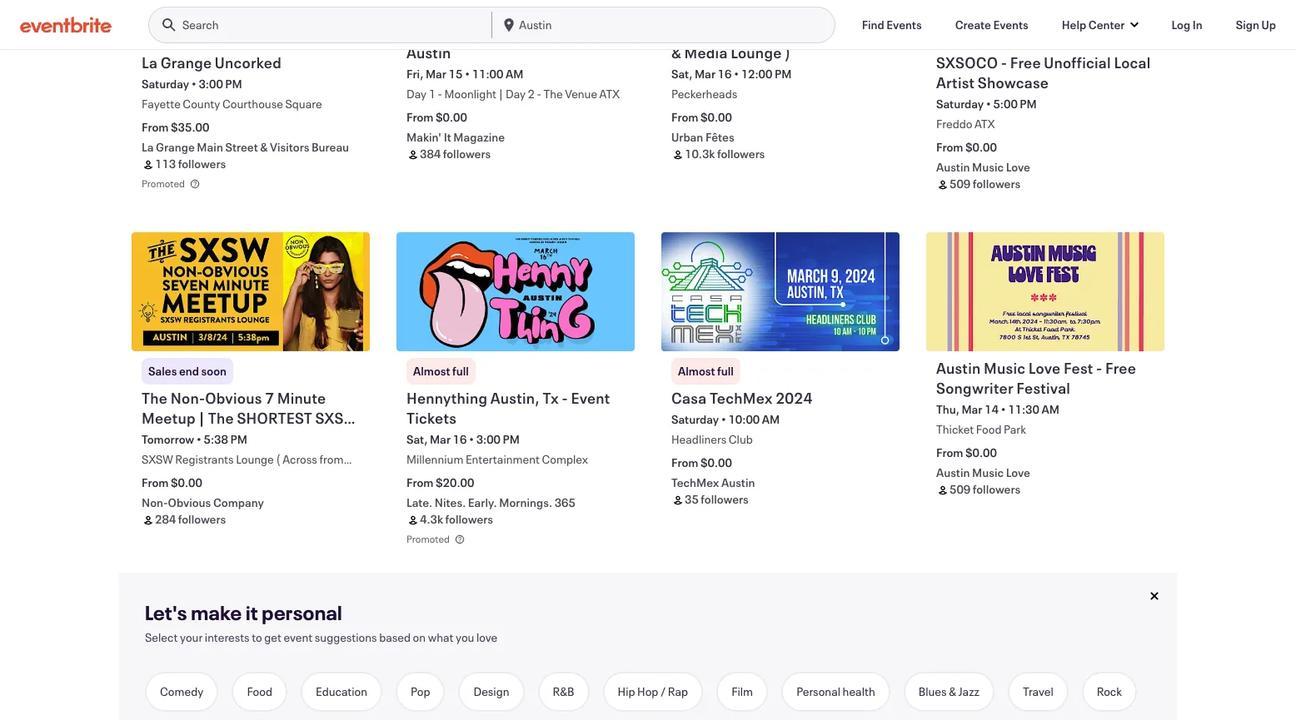 Task type: vqa. For each thing, say whether or not it's contained in the screenshot.
Holidays link
no



Task type: describe. For each thing, give the bounding box(es) containing it.
soon for sxsoco - free unofficial local artist showcase
[[996, 28, 1022, 43]]

nites.
[[435, 495, 466, 511]]

from inside urban fetes: (panel, showcase & media lounge ) sat, mar 16 •  12:00 pm peckerheads from $0.00
[[672, 109, 699, 125]]

0 vertical spatial music
[[973, 159, 1004, 175]]

fetes:
[[717, 23, 760, 43]]

food inside food button
[[247, 684, 273, 700]]

la for uncorked
[[142, 53, 158, 73]]

hennything austin, tx - event tickets primary image image
[[397, 233, 635, 352]]

the right 2
[[544, 86, 563, 102]]

- right 2
[[537, 86, 542, 102]]

austin up 35 followers
[[722, 475, 755, 491]]

from inside "austin music love fest - free songwriter festival thu, mar 14 •  11:30 am thicket food park from $0.00"
[[937, 445, 964, 461]]

hennything austin, tx - event tickets link
[[407, 388, 629, 428]]

registrants
[[175, 452, 234, 468]]

11:00
[[472, 66, 504, 82]]

find
[[862, 16, 885, 32]]

2 509 followers from the top
[[950, 482, 1021, 498]]

followers down early.
[[445, 512, 493, 528]]

food inside "austin music love fest - free songwriter festival thu, mar 14 •  11:30 am thicket food park from $0.00"
[[977, 422, 1002, 438]]

log in link
[[1159, 8, 1217, 41]]

2 day from the left
[[506, 86, 526, 102]]

thicket
[[937, 422, 975, 438]]

compound
[[498, 23, 575, 43]]

am inside 'casa techmex 2024 saturday • 10:00 am headliners club from $0.00'
[[762, 412, 780, 428]]

$0.00 up non-obvious company
[[171, 475, 202, 491]]

• inside urban fetes: (panel, showcase & media lounge ) sat, mar 16 •  12:00 pm peckerheads from $0.00
[[734, 66, 739, 82]]

full for casa techmex 2024
[[718, 363, 734, 379]]

atx inside sxsoco - free unofficial local artist showcase saturday • 5:00 pm freddo atx from $0.00
[[975, 116, 996, 132]]

austin down thicket
[[937, 465, 970, 481]]

the non-obvious 7 minute meetup | the shortest sxsw 2024 event! link
[[142, 388, 364, 448]]

music inside "austin music love fest - free songwriter festival thu, mar 14 •  11:30 am thicket food park from $0.00"
[[984, 358, 1026, 378]]

freddo
[[937, 116, 973, 132]]

| inside the makin' it compound in austin fri, mar 15 •  11:00 am day 1 - moonlight | day 2 - the venue atx from $0.00
[[499, 86, 504, 102]]

from $0.00
[[142, 475, 202, 491]]

create events link
[[942, 8, 1042, 41]]

- inside hennything austin, tx - event tickets sat, mar 16 •  3:00 pm millennium entertainment complex from $20.00
[[562, 388, 568, 408]]

pm inside tomorrow • 5:38 pm sxsw registrants lounge  (  across from hilton )
[[230, 432, 247, 448]]

hop
[[638, 684, 659, 700]]

blues & jazz
[[919, 684, 980, 700]]

let's
[[145, 600, 187, 627]]

sxsoco - free unofficial local artist showcase saturday • 5:00 pm freddo atx from $0.00
[[937, 53, 1151, 155]]

main
[[197, 139, 223, 155]]

makin' inside the makin' it compound in austin fri, mar 15 •  11:00 am day 1 - moonlight | day 2 - the venue atx from $0.00
[[436, 23, 482, 43]]

3:00 inside la grange uncorked saturday • 3:00 pm fayette county courthouse square from $35.00
[[199, 76, 223, 92]]

sxsoco - free unofficial local artist showcase link
[[937, 53, 1159, 93]]

tx
[[543, 388, 559, 408]]

$0.00 inside sxsoco - free unofficial local artist showcase saturday • 5:00 pm freddo atx from $0.00
[[966, 139, 998, 155]]

lounge for 5:38
[[236, 452, 274, 468]]

sxsoco
[[937, 53, 999, 73]]

promoted for la grange uncorked
[[142, 177, 185, 190]]

log in element
[[1172, 16, 1203, 33]]

1
[[429, 86, 436, 102]]

venue
[[565, 86, 598, 102]]

grange for uncorked
[[161, 53, 212, 73]]

austin,
[[491, 388, 540, 408]]

urban fetes: (panel, showcase & media lounge ) link
[[672, 23, 894, 63]]

5:38
[[204, 432, 228, 448]]

almost for casa techmex 2024
[[678, 363, 715, 379]]

sales for sxsoco - free unofficial local artist showcase
[[943, 28, 972, 43]]

eventbrite image
[[20, 16, 112, 33]]

end for sxsoco - free unofficial local artist showcase
[[974, 28, 994, 43]]

lounge for (panel,
[[731, 43, 782, 63]]

sign up
[[1237, 16, 1277, 32]]

blues & jazz button
[[904, 673, 995, 713]]

atx inside the makin' it compound in austin fri, mar 15 •  11:00 am day 1 - moonlight | day 2 - the venue atx from $0.00
[[600, 86, 620, 102]]

followers down 'techmex austin'
[[701, 492, 749, 508]]

384 followers
[[420, 146, 491, 162]]

mornings.
[[499, 495, 553, 511]]

(panel,
[[763, 23, 812, 43]]

austin inside "austin music love fest - free songwriter festival thu, mar 14 •  11:30 am thicket food park from $0.00"
[[937, 358, 981, 378]]

- inside sxsoco - free unofficial local artist showcase saturday • 5:00 pm freddo atx from $0.00
[[1002, 53, 1008, 73]]

fest
[[1064, 358, 1094, 378]]

16 inside urban fetes: (panel, showcase & media lounge ) sat, mar 16 •  12:00 pm peckerheads from $0.00
[[718, 66, 732, 82]]

2 austin music love from the top
[[937, 465, 1031, 481]]

end for la grange uncorked
[[179, 28, 199, 43]]

followers down non-obvious company
[[178, 512, 226, 528]]

from inside la grange uncorked saturday • 3:00 pm fayette county courthouse square from $35.00
[[142, 119, 169, 135]]

company
[[213, 495, 264, 511]]

it inside the makin' it compound in austin fri, mar 15 •  11:00 am day 1 - moonlight | day 2 - the venue atx from $0.00
[[485, 23, 495, 43]]

event
[[571, 388, 610, 408]]

• inside tomorrow • 5:38 pm sxsw registrants lounge  (  across from hilton )
[[197, 432, 202, 448]]

mar inside hennything austin, tx - event tickets sat, mar 16 •  3:00 pm millennium entertainment complex from $20.00
[[430, 432, 451, 448]]

non- inside the non-obvious 7 minute meetup | the shortest sxsw 2024 event!
[[171, 388, 205, 408]]

the makin' it compound in austin fri, mar 15 •  11:00 am day 1 - moonlight | day 2 - the venue atx from $0.00
[[407, 23, 620, 125]]

comedy
[[160, 684, 204, 700]]

comedy button
[[145, 673, 219, 713]]

fayette
[[142, 96, 181, 112]]

1 day from the left
[[407, 86, 427, 102]]

fri,
[[407, 66, 424, 82]]

from inside sxsoco - free unofficial local artist showcase saturday • 5:00 pm freddo atx from $0.00
[[937, 139, 964, 155]]

it
[[246, 600, 258, 627]]

la grange uncorked link
[[142, 53, 364, 73]]

late.
[[407, 495, 433, 511]]

almost full for casa techmex 2024
[[678, 363, 734, 379]]

in
[[578, 23, 591, 43]]

casa techmex 2024 primary image image
[[662, 233, 900, 352]]

the up fri,
[[407, 23, 433, 43]]

personal
[[262, 600, 342, 627]]

followers down main
[[178, 156, 226, 172]]

mar inside "austin music love fest - free songwriter festival thu, mar 14 •  11:30 am thicket food park from $0.00"
[[962, 402, 983, 418]]

tomorrow
[[142, 432, 194, 448]]

the non-obvious 7 minute meetup | the shortest sxsw 2024 event! primary image image
[[132, 233, 370, 352]]

create
[[956, 16, 992, 32]]

jazz
[[959, 684, 980, 700]]

sales for la grange uncorked
[[148, 28, 177, 43]]

pm inside hennything austin, tx - event tickets sat, mar 16 •  3:00 pm millennium entertainment complex from $20.00
[[503, 432, 520, 448]]

1 vertical spatial obvious
[[168, 495, 211, 511]]

11:30
[[1009, 402, 1040, 418]]

fêtes
[[706, 129, 735, 145]]

1 vertical spatial makin'
[[407, 129, 442, 145]]

the makin' it compound in austin link
[[407, 23, 629, 63]]

health
[[843, 684, 876, 700]]

5:00
[[994, 96, 1018, 112]]

urban for fêtes
[[672, 129, 704, 145]]

35
[[685, 492, 699, 508]]

county
[[183, 96, 220, 112]]

help center
[[1062, 16, 1125, 32]]

food button
[[232, 673, 288, 713]]

austin music love fest - free songwriter festival link
[[937, 358, 1159, 398]]

3:00 inside hennything austin, tx - event tickets sat, mar 16 •  3:00 pm millennium entertainment complex from $20.00
[[476, 432, 501, 448]]

10:00
[[729, 412, 760, 428]]

sxsw inside tomorrow • 5:38 pm sxsw registrants lounge  (  across from hilton )
[[142, 452, 173, 468]]

create events element
[[956, 16, 1029, 33]]

1 austin music love from the top
[[937, 159, 1031, 175]]

hennything
[[407, 388, 488, 408]]

education
[[316, 684, 368, 700]]

minute
[[277, 388, 326, 408]]

entertainment
[[466, 452, 540, 468]]

club
[[729, 432, 753, 448]]

sales end soon for la grange uncorked
[[148, 28, 227, 43]]

end for the non-obvious 7 minute meetup | the shortest sxsw 2024 event!
[[179, 363, 199, 379]]

1 509 from the top
[[950, 176, 971, 192]]

to
[[252, 630, 262, 646]]

casa
[[672, 388, 707, 408]]

find events link
[[849, 8, 936, 41]]

from inside 'casa techmex 2024 saturday • 10:00 am headliners club from $0.00'
[[672, 455, 699, 471]]

free inside "austin music love fest - free songwriter festival thu, mar 14 •  11:30 am thicket food park from $0.00"
[[1106, 358, 1137, 378]]

from
[[320, 452, 344, 468]]

urban fetes: (panel, showcase & media lounge ) sat, mar 16 •  12:00 pm peckerheads from $0.00
[[672, 23, 886, 125]]

• inside the makin' it compound in austin fri, mar 15 •  11:00 am day 1 - moonlight | day 2 - the venue atx from $0.00
[[465, 66, 470, 82]]

284 followers
[[155, 512, 226, 528]]

) inside tomorrow • 5:38 pm sxsw registrants lounge  (  across from hilton )
[[174, 468, 179, 484]]

113
[[155, 156, 176, 172]]

select
[[145, 630, 178, 646]]

artist
[[937, 73, 975, 93]]

austin down freddo
[[937, 159, 970, 175]]

384
[[420, 146, 441, 162]]

0 vertical spatial love
[[1006, 159, 1031, 175]]

2 509 from the top
[[950, 482, 971, 498]]

interests
[[205, 630, 250, 646]]

education button
[[301, 673, 383, 713]]

urban fêtes
[[672, 129, 735, 145]]

pop
[[411, 684, 430, 700]]

followers down 5:00
[[973, 176, 1021, 192]]

personal health button
[[782, 673, 891, 713]]

- right the 1
[[438, 86, 443, 102]]

12:00
[[741, 66, 773, 82]]

suggestions
[[315, 630, 377, 646]]

followers down the fêtes
[[718, 146, 765, 162]]



Task type: locate. For each thing, give the bounding box(es) containing it.
1 vertical spatial atx
[[975, 116, 996, 132]]

1 vertical spatial music
[[984, 358, 1026, 378]]

0 horizontal spatial day
[[407, 86, 427, 102]]

10.3k followers
[[685, 146, 765, 162]]

austin music love
[[937, 159, 1031, 175], [937, 465, 1031, 481]]

& left media at the top
[[672, 43, 682, 63]]

austin music love fest - free songwriter festival thu, mar 14 •  11:30 am thicket food park from $0.00
[[937, 358, 1137, 461]]

almost up "casa"
[[678, 363, 715, 379]]

in
[[1193, 16, 1203, 32]]

meetup
[[142, 408, 196, 428]]

casa techmex 2024 saturday • 10:00 am headliners club from $0.00
[[672, 388, 813, 471]]

16 inside hennything austin, tx - event tickets sat, mar 16 •  3:00 pm millennium entertainment complex from $20.00
[[453, 432, 467, 448]]

free inside sxsoco - free unofficial local artist showcase saturday • 5:00 pm freddo atx from $0.00
[[1011, 53, 1042, 73]]

1 horizontal spatial events
[[994, 16, 1029, 32]]

sales end soon up sxsoco at top right
[[943, 28, 1022, 43]]

1 horizontal spatial &
[[672, 43, 682, 63]]

2 full from the left
[[718, 363, 734, 379]]

1 vertical spatial love
[[1029, 358, 1061, 378]]

la up fayette
[[142, 53, 158, 73]]

4.3k followers
[[420, 512, 493, 528]]

showcase
[[815, 23, 886, 43], [978, 73, 1049, 93]]

0 horizontal spatial sxsw
[[142, 452, 173, 468]]

0 vertical spatial 3:00
[[199, 76, 223, 92]]

you
[[456, 630, 475, 646]]

2 almost from the left
[[678, 363, 715, 379]]

love down 5:00
[[1006, 159, 1031, 175]]

park
[[1004, 422, 1027, 438]]

sat, inside urban fetes: (panel, showcase & media lounge ) sat, mar 16 •  12:00 pm peckerheads from $0.00
[[672, 66, 693, 82]]

) inside urban fetes: (panel, showcase & media lounge ) sat, mar 16 •  12:00 pm peckerheads from $0.00
[[785, 43, 791, 63]]

free
[[1011, 53, 1042, 73], [1106, 358, 1137, 378]]

$0.00 up the makin' it magazine
[[436, 109, 467, 125]]

hip
[[618, 684, 635, 700]]

personal health
[[797, 684, 876, 700]]

pm right 5:38 at the left bottom of page
[[230, 432, 247, 448]]

austin left in
[[519, 16, 552, 32]]

lounge inside urban fetes: (panel, showcase & media lounge ) sat, mar 16 •  12:00 pm peckerheads from $0.00
[[731, 43, 782, 63]]

0 horizontal spatial free
[[1011, 53, 1042, 73]]

la grange main street & visitors bureau
[[142, 139, 349, 155]]

0 vertical spatial 509
[[950, 176, 971, 192]]

mar inside urban fetes: (panel, showcase & media lounge ) sat, mar 16 •  12:00 pm peckerheads from $0.00
[[695, 66, 716, 82]]

soon for the non-obvious 7 minute meetup | the shortest sxsw 2024 event!
[[201, 363, 227, 379]]

soon up uncorked
[[201, 28, 227, 43]]

0 vertical spatial sat,
[[672, 66, 693, 82]]

sign up element
[[1237, 16, 1277, 33]]

love inside "austin music love fest - free songwriter festival thu, mar 14 •  11:30 am thicket food park from $0.00"
[[1029, 358, 1061, 378]]

$0.00 up the fêtes
[[701, 109, 733, 125]]

music down park
[[973, 465, 1004, 481]]

love
[[477, 630, 498, 646]]

1 509 followers from the top
[[950, 176, 1021, 192]]

mar inside the makin' it compound in austin fri, mar 15 •  11:00 am day 1 - moonlight | day 2 - the venue atx from $0.00
[[426, 66, 447, 82]]

sales up meetup
[[148, 363, 177, 379]]

from up 284
[[142, 475, 169, 491]]

|
[[499, 86, 504, 102], [199, 408, 205, 428]]

• left 5:38 at the left bottom of page
[[197, 432, 202, 448]]

- right sxsoco at top right
[[1002, 53, 1008, 73]]

moonlight
[[445, 86, 497, 102]]

from down thicket
[[937, 445, 964, 461]]

1 almost full from the left
[[413, 363, 469, 379]]

urban for fetes:
[[672, 23, 714, 43]]

0 horizontal spatial full
[[453, 363, 469, 379]]

am inside the makin' it compound in austin fri, mar 15 •  11:00 am day 1 - moonlight | day 2 - the venue atx from $0.00
[[506, 66, 524, 82]]

la
[[142, 53, 158, 73], [142, 139, 154, 155]]

1 vertical spatial saturday
[[937, 96, 984, 112]]

atx down 5:00
[[975, 116, 996, 132]]

peckerheads
[[672, 86, 738, 102]]

• up entertainment
[[469, 432, 474, 448]]

from inside hennything austin, tx - event tickets sat, mar 16 •  3:00 pm millennium entertainment complex from $20.00
[[407, 475, 434, 491]]

full for hennything austin, tx - event tickets
[[453, 363, 469, 379]]

pm right 5:00
[[1020, 96, 1037, 112]]

showcase inside urban fetes: (panel, showcase & media lounge ) sat, mar 16 •  12:00 pm peckerheads from $0.00
[[815, 23, 886, 43]]

16 up millennium
[[453, 432, 467, 448]]

0 horizontal spatial 16
[[453, 432, 467, 448]]

complex
[[542, 452, 588, 468]]

0 horizontal spatial saturday
[[142, 76, 189, 92]]

lounge inside tomorrow • 5:38 pm sxsw registrants lounge  (  across from hilton )
[[236, 452, 274, 468]]

magazine
[[454, 129, 505, 145]]

$0.00 down freddo
[[966, 139, 998, 155]]

1 horizontal spatial saturday
[[672, 412, 719, 428]]

1 horizontal spatial 2024
[[776, 388, 813, 408]]

promoted down 4.3k
[[407, 533, 450, 546]]

2 la from the top
[[142, 139, 154, 155]]

$0.00 inside the makin' it compound in austin fri, mar 15 •  11:00 am day 1 - moonlight | day 2 - the venue atx from $0.00
[[436, 109, 467, 125]]

from up "late."
[[407, 475, 434, 491]]

saturday for casa techmex 2024
[[672, 412, 719, 428]]

0 vertical spatial showcase
[[815, 23, 886, 43]]

food
[[977, 422, 1002, 438], [247, 684, 273, 700]]

tickets
[[407, 408, 457, 428]]

followers down park
[[973, 482, 1021, 498]]

almost full up "casa"
[[678, 363, 734, 379]]

lounge left (
[[236, 452, 274, 468]]

local
[[1115, 53, 1151, 73]]

saturday up freddo
[[937, 96, 984, 112]]

0 vertical spatial 16
[[718, 66, 732, 82]]

sxsw up from
[[315, 408, 358, 428]]

$0.00 inside "austin music love fest - free songwriter festival thu, mar 14 •  11:30 am thicket food park from $0.00"
[[966, 445, 998, 461]]

sales for the non-obvious 7 minute meetup | the shortest sxsw 2024 event!
[[148, 363, 177, 379]]

0 vertical spatial la
[[142, 53, 158, 73]]

sales end soon for sxsoco - free unofficial local artist showcase
[[943, 28, 1022, 43]]

soon for la grange uncorked
[[201, 28, 227, 43]]

log
[[1172, 16, 1191, 32]]

1 horizontal spatial 3:00
[[476, 432, 501, 448]]

509 down freddo
[[950, 176, 971, 192]]

non- up 284
[[142, 495, 168, 511]]

) right hilton
[[174, 468, 179, 484]]

pm inside urban fetes: (panel, showcase & media lounge ) sat, mar 16 •  12:00 pm peckerheads from $0.00
[[775, 66, 792, 82]]

film
[[732, 684, 754, 700]]

pm up entertainment
[[503, 432, 520, 448]]

get
[[264, 630, 282, 646]]

35 followers
[[685, 492, 749, 508]]

1 horizontal spatial day
[[506, 86, 526, 102]]

0 horizontal spatial am
[[506, 66, 524, 82]]

0 vertical spatial sxsw
[[315, 408, 358, 428]]

1 vertical spatial |
[[199, 408, 205, 428]]

1 horizontal spatial )
[[785, 43, 791, 63]]

284
[[155, 512, 176, 528]]

1 vertical spatial lounge
[[236, 452, 274, 468]]

$0.00 inside urban fetes: (panel, showcase & media lounge ) sat, mar 16 •  12:00 pm peckerheads from $0.00
[[701, 109, 733, 125]]

2 events from the left
[[994, 16, 1029, 32]]

music up the 14
[[984, 358, 1026, 378]]

1 vertical spatial showcase
[[978, 73, 1049, 93]]

1 vertical spatial 3:00
[[476, 432, 501, 448]]

pm
[[775, 66, 792, 82], [225, 76, 242, 92], [1020, 96, 1037, 112], [230, 432, 247, 448], [503, 432, 520, 448]]

end up la grange uncorked link
[[179, 28, 199, 43]]

1 horizontal spatial sxsw
[[315, 408, 358, 428]]

0 vertical spatial )
[[785, 43, 791, 63]]

0 vertical spatial 2024
[[776, 388, 813, 408]]

1 vertical spatial 2024
[[142, 428, 179, 448]]

from
[[407, 109, 434, 125], [672, 109, 699, 125], [142, 119, 169, 135], [937, 139, 964, 155], [937, 445, 964, 461], [672, 455, 699, 471], [142, 475, 169, 491], [407, 475, 434, 491]]

early.
[[468, 495, 497, 511]]

rock
[[1097, 684, 1123, 700]]

free right fest
[[1106, 358, 1137, 378]]

la inside la grange uncorked saturday • 3:00 pm fayette county courthouse square from $35.00
[[142, 53, 158, 73]]

grange inside la grange uncorked saturday • 3:00 pm fayette county courthouse square from $35.00
[[161, 53, 212, 73]]

log in
[[1172, 16, 1203, 32]]

sxsw
[[315, 408, 358, 428], [142, 452, 173, 468]]

1 horizontal spatial it
[[485, 23, 495, 43]]

austin inside the makin' it compound in austin fri, mar 15 •  11:00 am day 1 - moonlight | day 2 - the venue atx from $0.00
[[407, 43, 451, 63]]

1 almost from the left
[[413, 363, 450, 379]]

•
[[465, 66, 470, 82], [734, 66, 739, 82], [191, 76, 197, 92], [987, 96, 992, 112], [1001, 402, 1006, 418], [722, 412, 727, 428], [197, 432, 202, 448], [469, 432, 474, 448]]

• inside hennything austin, tx - event tickets sat, mar 16 •  3:00 pm millennium entertainment complex from $20.00
[[469, 432, 474, 448]]

509
[[950, 176, 971, 192], [950, 482, 971, 498]]

from down the 1
[[407, 109, 434, 125]]

food down the 14
[[977, 422, 1002, 438]]

am inside "austin music love fest - free songwriter festival thu, mar 14 •  11:30 am thicket food park from $0.00"
[[1042, 402, 1060, 418]]

events right "create"
[[994, 16, 1029, 32]]

from down headliners
[[672, 455, 699, 471]]

509 followers down park
[[950, 482, 1021, 498]]

create events
[[956, 16, 1029, 32]]

1 horizontal spatial atx
[[975, 116, 996, 132]]

obvious
[[205, 388, 262, 408], [168, 495, 211, 511]]

• left 10:00
[[722, 412, 727, 428]]

1 horizontal spatial sat,
[[672, 66, 693, 82]]

0 vertical spatial techmex
[[710, 388, 773, 408]]

r&b
[[553, 684, 575, 700]]

0 vertical spatial lounge
[[731, 43, 782, 63]]

7
[[265, 388, 274, 408]]

mar up 'peckerheads'
[[695, 66, 716, 82]]

2 vertical spatial &
[[949, 684, 957, 700]]

almost full up hennything
[[413, 363, 469, 379]]

0 vertical spatial grange
[[161, 53, 212, 73]]

tomorrow • 5:38 pm sxsw registrants lounge  (  across from hilton )
[[142, 432, 344, 484]]

free up 5:00
[[1011, 53, 1042, 73]]

sat, inside hennything austin, tx - event tickets sat, mar 16 •  3:00 pm millennium entertainment complex from $20.00
[[407, 432, 428, 448]]

techmex austin
[[672, 475, 755, 491]]

it up 384 followers
[[444, 129, 452, 145]]

& for media
[[672, 43, 682, 63]]

1 vertical spatial austin music love
[[937, 465, 1031, 481]]

la for main
[[142, 139, 154, 155]]

saturday inside 'casa techmex 2024 saturday • 10:00 am headliners club from $0.00'
[[672, 412, 719, 428]]

promoted down 113
[[142, 177, 185, 190]]

am down casa techmex 2024 link
[[762, 412, 780, 428]]

non-obvious company
[[142, 495, 264, 511]]

0 vertical spatial it
[[485, 23, 495, 43]]

almost full for hennything austin, tx - event tickets
[[413, 363, 469, 379]]

0 horizontal spatial showcase
[[815, 23, 886, 43]]

media
[[685, 43, 728, 63]]

• inside 'casa techmex 2024 saturday • 10:00 am headliners club from $0.00'
[[722, 412, 727, 428]]

the up tomorrow
[[142, 388, 168, 408]]

obvious left 7
[[205, 388, 262, 408]]

1 vertical spatial 509
[[950, 482, 971, 498]]

pm inside la grange uncorked saturday • 3:00 pm fayette county courthouse square from $35.00
[[225, 76, 242, 92]]

austin music love fest - free songwriter festival primary image image
[[927, 233, 1165, 352]]

2 horizontal spatial saturday
[[937, 96, 984, 112]]

makin' it magazine
[[407, 129, 505, 145]]

sales end soon for the non-obvious 7 minute meetup | the shortest sxsw 2024 event!
[[148, 363, 227, 379]]

1 vertical spatial 509 followers
[[950, 482, 1021, 498]]

1 horizontal spatial non-
[[171, 388, 205, 408]]

love left fest
[[1029, 358, 1061, 378]]

square
[[285, 96, 322, 112]]

songwriter
[[937, 378, 1014, 398]]

1 horizontal spatial 16
[[718, 66, 732, 82]]

2 urban from the top
[[672, 129, 704, 145]]

showcase up 5:00
[[978, 73, 1049, 93]]

4.3k
[[420, 512, 443, 528]]

• right 15
[[465, 66, 470, 82]]

mar left the 14
[[962, 402, 983, 418]]

find events
[[862, 16, 922, 32]]

events for create events
[[994, 16, 1029, 32]]

am
[[506, 66, 524, 82], [1042, 402, 1060, 418], [762, 412, 780, 428]]

lounge
[[731, 43, 782, 63], [236, 452, 274, 468]]

unofficial
[[1045, 53, 1112, 73]]

& for visitors
[[260, 139, 268, 155]]

from up urban fêtes
[[672, 109, 699, 125]]

1 vertical spatial non-
[[142, 495, 168, 511]]

promoted for hennything austin, tx - event tickets
[[407, 533, 450, 546]]

& inside blues & jazz button
[[949, 684, 957, 700]]

| up 5:38 at the left bottom of page
[[199, 408, 205, 428]]

1 full from the left
[[453, 363, 469, 379]]

$0.00 inside 'casa techmex 2024 saturday • 10:00 am headliners club from $0.00'
[[701, 455, 733, 471]]

1 vertical spatial it
[[444, 129, 452, 145]]

0 vertical spatial 509 followers
[[950, 176, 1021, 192]]

sales up sxsoco at top right
[[943, 28, 972, 43]]

1 vertical spatial )
[[174, 468, 179, 484]]

courthouse
[[223, 96, 283, 112]]

rock button
[[1082, 673, 1138, 713]]

techmex inside 'casa techmex 2024 saturday • 10:00 am headliners club from $0.00'
[[710, 388, 773, 408]]

it
[[485, 23, 495, 43], [444, 129, 452, 145]]

sxsw inside the non-obvious 7 minute meetup | the shortest sxsw 2024 event!
[[315, 408, 358, 428]]

sales end soon
[[148, 28, 227, 43], [943, 28, 1022, 43], [148, 363, 227, 379]]

• right the 14
[[1001, 402, 1006, 418]]

sat,
[[672, 66, 693, 82], [407, 432, 428, 448]]

0 horizontal spatial )
[[174, 468, 179, 484]]

0 vertical spatial saturday
[[142, 76, 189, 92]]

0 horizontal spatial |
[[199, 408, 205, 428]]

end up meetup
[[179, 363, 199, 379]]

full up 10:00
[[718, 363, 734, 379]]

0 horizontal spatial almost
[[413, 363, 450, 379]]

pop button
[[396, 673, 445, 713]]

austin
[[519, 16, 552, 32], [407, 43, 451, 63], [937, 159, 970, 175], [937, 358, 981, 378], [937, 465, 970, 481], [722, 475, 755, 491]]

am right 11:00
[[506, 66, 524, 82]]

509 down thicket
[[950, 482, 971, 498]]

1 vertical spatial sat,
[[407, 432, 428, 448]]

sat, up 'peckerheads'
[[672, 66, 693, 82]]

mar up millennium
[[430, 432, 451, 448]]

0 vertical spatial urban
[[672, 23, 714, 43]]

music down freddo
[[973, 159, 1004, 175]]

1 horizontal spatial free
[[1106, 358, 1137, 378]]

non- up "event!"
[[171, 388, 205, 408]]

lounge up 12:00
[[731, 43, 782, 63]]

1 horizontal spatial am
[[762, 412, 780, 428]]

• inside la grange uncorked saturday • 3:00 pm fayette county courthouse square from $35.00
[[191, 76, 197, 92]]

3:00 up entertainment
[[476, 432, 501, 448]]

0 horizontal spatial it
[[444, 129, 452, 145]]

• inside sxsoco - free unofficial local artist showcase saturday • 5:00 pm freddo atx from $0.00
[[987, 96, 992, 112]]

0 vertical spatial free
[[1011, 53, 1042, 73]]

1 vertical spatial promoted
[[407, 533, 450, 546]]

pm inside sxsoco - free unofficial local artist showcase saturday • 5:00 pm freddo atx from $0.00
[[1020, 96, 1037, 112]]

sales end soon up uncorked
[[148, 28, 227, 43]]

0 horizontal spatial events
[[887, 16, 922, 32]]

saturday inside sxsoco - free unofficial local artist showcase saturday • 5:00 pm freddo atx from $0.00
[[937, 96, 984, 112]]

1 vertical spatial grange
[[156, 139, 195, 155]]

1 horizontal spatial full
[[718, 363, 734, 379]]

sales end soon up meetup
[[148, 363, 227, 379]]

la grange uncorked saturday • 3:00 pm fayette county courthouse square from $35.00
[[142, 53, 322, 135]]

grange up 113
[[156, 139, 195, 155]]

soon up the non-obvious 7 minute meetup | the shortest sxsw 2024 event! at the bottom of page
[[201, 363, 227, 379]]

2 horizontal spatial &
[[949, 684, 957, 700]]

0 horizontal spatial 3:00
[[199, 76, 223, 92]]

followers down the makin' it magazine
[[443, 146, 491, 162]]

events for find events
[[887, 16, 922, 32]]

personal
[[797, 684, 841, 700]]

travel button
[[1008, 673, 1069, 713]]

film button
[[717, 673, 769, 713]]

2 vertical spatial love
[[1006, 465, 1031, 481]]

0 horizontal spatial lounge
[[236, 452, 274, 468]]

rap
[[668, 684, 689, 700]]

design button
[[459, 673, 525, 713]]

3:00 up county
[[199, 76, 223, 92]]

hilton
[[142, 468, 172, 484]]

1 urban from the top
[[672, 23, 714, 43]]

almost for hennything austin, tx - event tickets
[[413, 363, 450, 379]]

1 vertical spatial free
[[1106, 358, 1137, 378]]

from inside the makin' it compound in austin fri, mar 15 •  11:00 am day 1 - moonlight | day 2 - the venue atx from $0.00
[[407, 109, 434, 125]]

1 horizontal spatial promoted
[[407, 533, 450, 546]]

techmex up 10:00
[[710, 388, 773, 408]]

1 la from the top
[[142, 53, 158, 73]]

saturday for la grange uncorked
[[142, 76, 189, 92]]

pm right 12:00
[[775, 66, 792, 82]]

music
[[973, 159, 1004, 175], [984, 358, 1026, 378], [973, 465, 1004, 481]]

0 vertical spatial |
[[499, 86, 504, 102]]

0 horizontal spatial atx
[[600, 86, 620, 102]]

sat, down the tickets
[[407, 432, 428, 448]]

saturday inside la grange uncorked saturday • 3:00 pm fayette county courthouse square from $35.00
[[142, 76, 189, 92]]

1 vertical spatial 16
[[453, 432, 467, 448]]

- inside "austin music love fest - free songwriter festival thu, mar 14 •  11:30 am thicket food park from $0.00"
[[1097, 358, 1103, 378]]

day left 2
[[506, 86, 526, 102]]

& inside urban fetes: (panel, showcase & media lounge ) sat, mar 16 •  12:00 pm peckerheads from $0.00
[[672, 43, 682, 63]]

0 horizontal spatial non-
[[142, 495, 168, 511]]

2024
[[776, 388, 813, 408], [142, 428, 179, 448]]

0 vertical spatial &
[[672, 43, 682, 63]]

the up 5:38 at the left bottom of page
[[208, 408, 234, 428]]

0 horizontal spatial 2024
[[142, 428, 179, 448]]

• inside "austin music love fest - free songwriter festival thu, mar 14 •  11:30 am thicket food park from $0.00"
[[1001, 402, 1006, 418]]

0 vertical spatial makin'
[[436, 23, 482, 43]]

the non-obvious 7 minute meetup | the shortest sxsw 2024 event!
[[142, 388, 358, 448]]

1 vertical spatial techmex
[[672, 475, 720, 491]]

center
[[1089, 16, 1125, 32]]

urban left fetes:
[[672, 23, 714, 43]]

0 vertical spatial austin music love
[[937, 159, 1031, 175]]

2 vertical spatial saturday
[[672, 412, 719, 428]]

love down park
[[1006, 465, 1031, 481]]

0 horizontal spatial &
[[260, 139, 268, 155]]

509 followers
[[950, 176, 1021, 192], [950, 482, 1021, 498]]

urban inside urban fetes: (panel, showcase & media lounge ) sat, mar 16 •  12:00 pm peckerheads from $0.00
[[672, 23, 714, 43]]

15
[[449, 66, 463, 82]]

event
[[284, 630, 313, 646]]

1 vertical spatial &
[[260, 139, 268, 155]]

0 horizontal spatial food
[[247, 684, 273, 700]]

509 followers down freddo
[[950, 176, 1021, 192]]

what
[[428, 630, 454, 646]]

0 vertical spatial food
[[977, 422, 1002, 438]]

0 vertical spatial non-
[[171, 388, 205, 408]]

day left the 1
[[407, 86, 427, 102]]

1 horizontal spatial showcase
[[978, 73, 1049, 93]]

find events element
[[862, 16, 922, 33]]

almost up hennything
[[413, 363, 450, 379]]

saturday
[[142, 76, 189, 92], [937, 96, 984, 112], [672, 412, 719, 428]]

2024 inside the non-obvious 7 minute meetup | the shortest sxsw 2024 event!
[[142, 428, 179, 448]]

1 events from the left
[[887, 16, 922, 32]]

austin up fri,
[[407, 43, 451, 63]]

1 vertical spatial sxsw
[[142, 452, 173, 468]]

14
[[985, 402, 999, 418]]

2 vertical spatial music
[[973, 465, 1004, 481]]

1 horizontal spatial lounge
[[731, 43, 782, 63]]

festival
[[1017, 378, 1071, 398]]

showcase inside sxsoco - free unofficial local artist showcase saturday • 5:00 pm freddo atx from $0.00
[[978, 73, 1049, 93]]

| inside the non-obvious 7 minute meetup | the shortest sxsw 2024 event!
[[199, 408, 205, 428]]

grange for main
[[156, 139, 195, 155]]

grange
[[161, 53, 212, 73], [156, 139, 195, 155]]

0 horizontal spatial promoted
[[142, 177, 185, 190]]

1 vertical spatial la
[[142, 139, 154, 155]]

from down freddo
[[937, 139, 964, 155]]

0 vertical spatial obvious
[[205, 388, 262, 408]]

2 almost full from the left
[[678, 363, 734, 379]]

16 down media at the top
[[718, 66, 732, 82]]

1 horizontal spatial food
[[977, 422, 1002, 438]]

pm down uncorked
[[225, 76, 242, 92]]

techmex up 35
[[672, 475, 720, 491]]

saturday up fayette
[[142, 76, 189, 92]]

obvious inside the non-obvious 7 minute meetup | the shortest sxsw 2024 event!
[[205, 388, 262, 408]]

makin' up 15
[[436, 23, 482, 43]]

non-
[[171, 388, 205, 408], [142, 495, 168, 511]]

austin music love down thicket
[[937, 465, 1031, 481]]

let's make it personal select your interests to get event suggestions based on what you love
[[145, 600, 498, 646]]

0 vertical spatial atx
[[600, 86, 620, 102]]

food down to
[[247, 684, 273, 700]]

2024 inside 'casa techmex 2024 saturday • 10:00 am headliners club from $0.00'
[[776, 388, 813, 408]]

1 horizontal spatial |
[[499, 86, 504, 102]]

uncorked
[[215, 53, 282, 73]]



